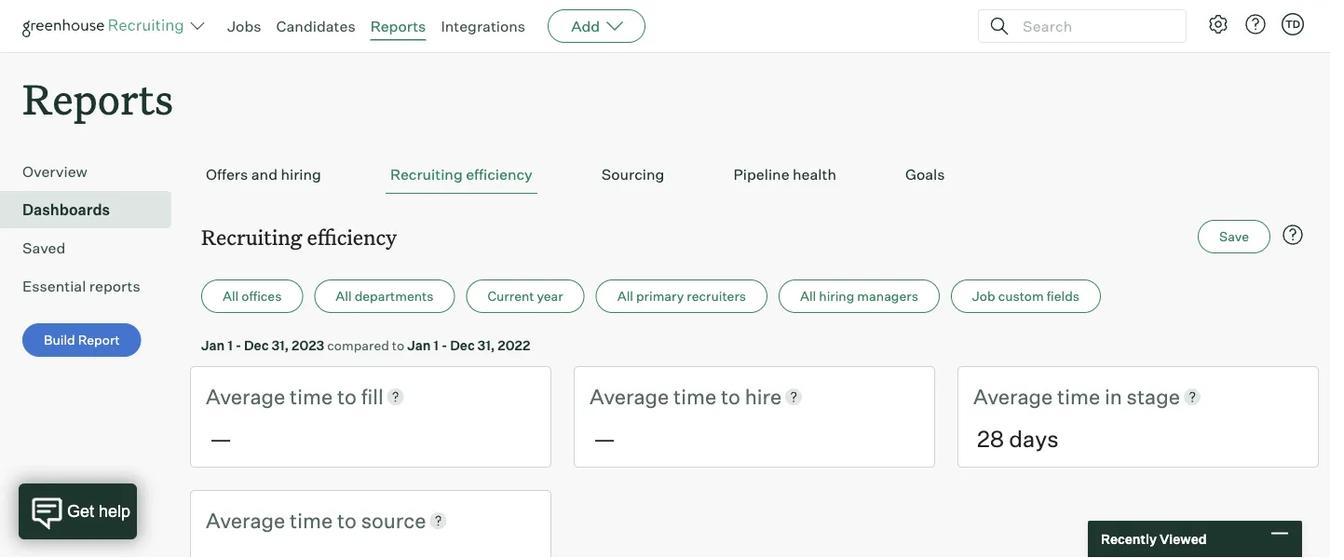 Task type: vqa. For each thing, say whether or not it's contained in the screenshot.


Task type: locate. For each thing, give the bounding box(es) containing it.
- down all offices button
[[236, 337, 241, 353]]

0 horizontal spatial jan
[[201, 337, 225, 353]]

3 all from the left
[[618, 288, 634, 304]]

reports link
[[371, 17, 426, 35]]

average
[[206, 384, 285, 409], [590, 384, 669, 409], [974, 384, 1053, 409], [206, 507, 285, 533]]

build report
[[44, 332, 120, 348]]

1 horizontal spatial jan
[[407, 337, 431, 353]]

all inside 'all hiring managers' button
[[801, 288, 817, 304]]

0 horizontal spatial —
[[210, 424, 232, 452]]

all departments
[[336, 288, 434, 304]]

2 — from the left
[[594, 424, 616, 452]]

1 horizontal spatial -
[[442, 337, 448, 353]]

all left managers on the right
[[801, 288, 817, 304]]

— for fill
[[210, 424, 232, 452]]

- left 2022
[[442, 337, 448, 353]]

all
[[223, 288, 239, 304], [336, 288, 352, 304], [618, 288, 634, 304], [801, 288, 817, 304]]

0 vertical spatial hiring
[[281, 165, 321, 184]]

time for source
[[290, 507, 333, 533]]

average time to
[[206, 384, 361, 409], [590, 384, 745, 409], [206, 507, 361, 533]]

time left in
[[1058, 384, 1101, 409]]

0 horizontal spatial 1
[[228, 337, 233, 353]]

dec down all offices button
[[244, 337, 269, 353]]

31, left 2022
[[478, 337, 495, 353]]

current year
[[488, 288, 564, 304]]

viewed
[[1160, 531, 1207, 548]]

reports down greenhouse recruiting image at the top left of the page
[[22, 71, 173, 126]]

2 all from the left
[[336, 288, 352, 304]]

all inside all offices button
[[223, 288, 239, 304]]

to right compared
[[392, 337, 405, 353]]

greenhouse recruiting image
[[22, 15, 190, 37]]

2022
[[498, 337, 531, 353]]

0 horizontal spatial hiring
[[281, 165, 321, 184]]

sourcing
[[602, 165, 665, 184]]

0 horizontal spatial recruiting
[[201, 223, 302, 250]]

1 vertical spatial recruiting efficiency
[[201, 223, 397, 250]]

dashboards link
[[22, 199, 164, 221]]

all offices
[[223, 288, 282, 304]]

all for all primary recruiters
[[618, 288, 634, 304]]

1 — from the left
[[210, 424, 232, 452]]

year
[[537, 288, 564, 304]]

2 jan from the left
[[407, 337, 431, 353]]

current
[[488, 288, 534, 304]]

offers
[[206, 165, 248, 184]]

0 vertical spatial reports
[[371, 17, 426, 35]]

-
[[236, 337, 241, 353], [442, 337, 448, 353]]

save button
[[1199, 220, 1271, 254]]

tab list
[[201, 156, 1308, 194]]

1 horizontal spatial recruiting
[[390, 165, 463, 184]]

average time in
[[974, 384, 1127, 409]]

overview link
[[22, 160, 164, 183]]

all for all offices
[[223, 288, 239, 304]]

days
[[1010, 424, 1059, 452]]

1 down all offices button
[[228, 337, 233, 353]]

0 horizontal spatial 31,
[[272, 337, 289, 353]]

0 horizontal spatial efficiency
[[307, 223, 397, 250]]

1 horizontal spatial 31,
[[478, 337, 495, 353]]

recruiting
[[390, 165, 463, 184], [201, 223, 302, 250]]

save
[[1220, 229, 1250, 245]]

pipeline health button
[[729, 156, 841, 194]]

all departments button
[[314, 280, 455, 313]]

essential
[[22, 277, 86, 296]]

average for fill
[[206, 384, 285, 409]]

1 horizontal spatial —
[[594, 424, 616, 452]]

0 vertical spatial efficiency
[[466, 165, 533, 184]]

offers and hiring button
[[201, 156, 326, 194]]

dec left 2022
[[450, 337, 475, 353]]

hiring left managers on the right
[[819, 288, 855, 304]]

average time to for fill
[[206, 384, 361, 409]]

jan down departments
[[407, 337, 431, 353]]

time for hire
[[674, 384, 717, 409]]

saved link
[[22, 237, 164, 259]]

td button
[[1279, 9, 1308, 39]]

offices
[[242, 288, 282, 304]]

1 horizontal spatial dec
[[450, 337, 475, 353]]

0 horizontal spatial -
[[236, 337, 241, 353]]

all inside all primary recruiters button
[[618, 288, 634, 304]]

dec
[[244, 337, 269, 353], [450, 337, 475, 353]]

2 - from the left
[[442, 337, 448, 353]]

jan
[[201, 337, 225, 353], [407, 337, 431, 353]]

pipeline health
[[734, 165, 837, 184]]

all hiring managers button
[[779, 280, 940, 313]]

reports
[[371, 17, 426, 35], [22, 71, 173, 126]]

time down 2023
[[290, 384, 333, 409]]

2 1 from the left
[[434, 337, 439, 353]]

recruiting efficiency
[[390, 165, 533, 184], [201, 223, 397, 250]]

offers and hiring
[[206, 165, 321, 184]]

configure image
[[1208, 13, 1230, 35]]

recruiting inside button
[[390, 165, 463, 184]]

0 vertical spatial recruiting
[[390, 165, 463, 184]]

faq image
[[1282, 224, 1305, 246]]

overview
[[22, 162, 87, 181]]

time left hire
[[674, 384, 717, 409]]

time
[[290, 384, 333, 409], [674, 384, 717, 409], [1058, 384, 1101, 409], [290, 507, 333, 533]]

28 days
[[978, 424, 1059, 452]]

goals
[[906, 165, 945, 184]]

all inside all departments button
[[336, 288, 352, 304]]

31,
[[272, 337, 289, 353], [478, 337, 495, 353]]

job custom fields button
[[951, 280, 1102, 313]]

average for stage
[[974, 384, 1053, 409]]

fill
[[361, 384, 384, 409]]

reports right candidates link
[[371, 17, 426, 35]]

jobs link
[[227, 17, 261, 35]]

essential reports
[[22, 277, 140, 296]]

job custom fields
[[973, 288, 1080, 304]]

candidates link
[[276, 17, 356, 35]]

integrations link
[[441, 17, 526, 35]]

td
[[1286, 18, 1301, 30]]

hiring right and
[[281, 165, 321, 184]]

1 horizontal spatial efficiency
[[466, 165, 533, 184]]

4 all from the left
[[801, 288, 817, 304]]

31, left 2023
[[272, 337, 289, 353]]

build
[[44, 332, 75, 348]]

1 all from the left
[[223, 288, 239, 304]]

to left "fill"
[[337, 384, 357, 409]]

0 vertical spatial recruiting efficiency
[[390, 165, 533, 184]]

to for fill
[[337, 384, 357, 409]]

1 vertical spatial hiring
[[819, 288, 855, 304]]

hire
[[745, 384, 782, 409]]

0 horizontal spatial dec
[[244, 337, 269, 353]]

—
[[210, 424, 232, 452], [594, 424, 616, 452]]

1
[[228, 337, 233, 353], [434, 337, 439, 353]]

to left hire
[[721, 384, 741, 409]]

1 down departments
[[434, 337, 439, 353]]

managers
[[858, 288, 919, 304]]

job
[[973, 288, 996, 304]]

Search text field
[[1019, 13, 1170, 40]]

all left offices
[[223, 288, 239, 304]]

to
[[392, 337, 405, 353], [337, 384, 357, 409], [721, 384, 741, 409], [337, 507, 357, 533]]

1 horizontal spatial reports
[[371, 17, 426, 35]]

time left source
[[290, 507, 333, 533]]

efficiency
[[466, 165, 533, 184], [307, 223, 397, 250]]

1 vertical spatial reports
[[22, 71, 173, 126]]

all left departments
[[336, 288, 352, 304]]

0 horizontal spatial reports
[[22, 71, 173, 126]]

to left source
[[337, 507, 357, 533]]

all left primary
[[618, 288, 634, 304]]

jan 1 - dec 31, 2023 compared to jan 1 - dec 31, 2022
[[201, 337, 531, 353]]

1 horizontal spatial 1
[[434, 337, 439, 353]]

jan down all offices button
[[201, 337, 225, 353]]

hiring
[[281, 165, 321, 184], [819, 288, 855, 304]]

1 horizontal spatial hiring
[[819, 288, 855, 304]]

goals button
[[901, 156, 950, 194]]

1 jan from the left
[[201, 337, 225, 353]]

add button
[[548, 9, 646, 43]]

custom
[[999, 288, 1044, 304]]

1 vertical spatial efficiency
[[307, 223, 397, 250]]

all for all departments
[[336, 288, 352, 304]]

1 - from the left
[[236, 337, 241, 353]]

reports
[[89, 277, 140, 296]]



Task type: describe. For each thing, give the bounding box(es) containing it.
— for hire
[[594, 424, 616, 452]]

recruiting efficiency button
[[386, 156, 538, 194]]

recently viewed
[[1102, 531, 1207, 548]]

2023
[[292, 337, 325, 353]]

all for all hiring managers
[[801, 288, 817, 304]]

1 1 from the left
[[228, 337, 233, 353]]

all hiring managers
[[801, 288, 919, 304]]

recruiters
[[687, 288, 746, 304]]

average time to for hire
[[590, 384, 745, 409]]

1 31, from the left
[[272, 337, 289, 353]]

integrations
[[441, 17, 526, 35]]

all offices button
[[201, 280, 303, 313]]

recently
[[1102, 531, 1157, 548]]

1 vertical spatial recruiting
[[201, 223, 302, 250]]

sourcing button
[[597, 156, 669, 194]]

and
[[251, 165, 278, 184]]

time for stage
[[1058, 384, 1101, 409]]

tab list containing offers and hiring
[[201, 156, 1308, 194]]

average for hire
[[590, 384, 669, 409]]

average for source
[[206, 507, 285, 533]]

pipeline
[[734, 165, 790, 184]]

compared
[[327, 337, 389, 353]]

all primary recruiters button
[[596, 280, 768, 313]]

current year button
[[466, 280, 585, 313]]

fields
[[1047, 288, 1080, 304]]

td button
[[1282, 13, 1305, 35]]

report
[[78, 332, 120, 348]]

all primary recruiters
[[618, 288, 746, 304]]

jobs
[[227, 17, 261, 35]]

efficiency inside button
[[466, 165, 533, 184]]

add
[[571, 17, 600, 35]]

saved
[[22, 239, 66, 257]]

candidates
[[276, 17, 356, 35]]

health
[[793, 165, 837, 184]]

time for fill
[[290, 384, 333, 409]]

in
[[1105, 384, 1123, 409]]

recruiting efficiency inside button
[[390, 165, 533, 184]]

average time to for source
[[206, 507, 361, 533]]

to for hire
[[721, 384, 741, 409]]

1 dec from the left
[[244, 337, 269, 353]]

departments
[[355, 288, 434, 304]]

2 31, from the left
[[478, 337, 495, 353]]

stage
[[1127, 384, 1181, 409]]

2 dec from the left
[[450, 337, 475, 353]]

to for source
[[337, 507, 357, 533]]

primary
[[637, 288, 684, 304]]

build report button
[[22, 324, 141, 357]]

source
[[361, 507, 426, 533]]

essential reports link
[[22, 275, 164, 297]]

dashboards
[[22, 201, 110, 219]]

28
[[978, 424, 1005, 452]]



